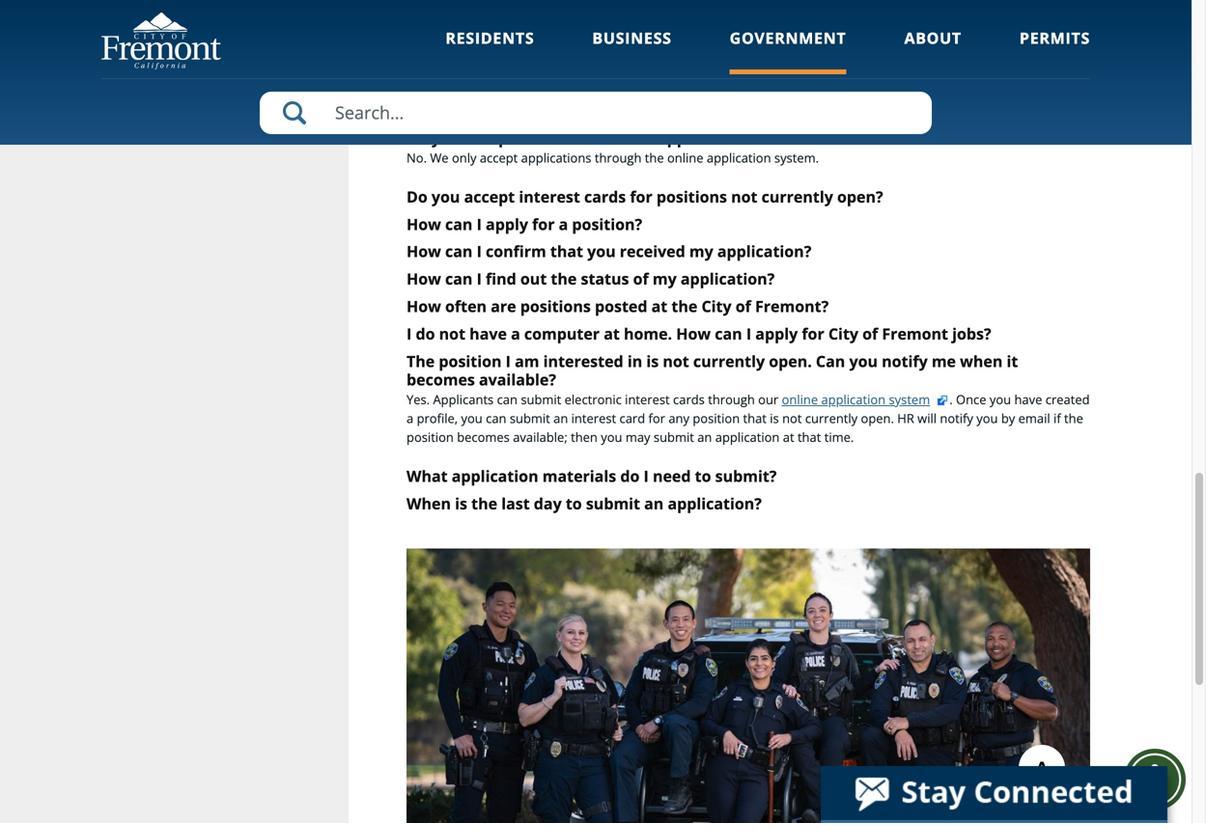 Task type: locate. For each thing, give the bounding box(es) containing it.
0 vertical spatial of
[[633, 269, 649, 289]]

have down often
[[470, 324, 507, 344]]

0 vertical spatial open.
[[769, 351, 812, 372]]

are left open
[[703, 90, 722, 108]]

applications inside the can i apply for a position that is not open? no. hr only accepts applications for positions that are open recruitments.
[[526, 90, 596, 108]]

you up by
[[990, 391, 1011, 409]]

i down expand/contract
[[440, 69, 445, 90]]

0 vertical spatial only
[[450, 90, 475, 108]]

0 vertical spatial becomes
[[407, 370, 475, 390]]

of down received
[[633, 269, 649, 289]]

i
[[440, 69, 445, 90], [477, 214, 482, 234], [477, 241, 482, 262], [477, 269, 482, 289], [407, 324, 412, 344], [747, 324, 752, 344], [506, 351, 511, 372], [644, 466, 649, 487]]

find
[[486, 269, 517, 289]]

1 do from the top
[[407, 127, 428, 148]]

i inside the can i apply for a position that is not open? no. hr only accepts applications for positions that are open recruitments.
[[440, 69, 445, 90]]

to
[[695, 466, 711, 487], [566, 493, 582, 514]]

recruitments.
[[758, 90, 837, 108]]

not
[[656, 69, 682, 90], [731, 186, 758, 207], [439, 324, 466, 344], [663, 351, 689, 372], [783, 410, 802, 427]]

in
[[628, 351, 643, 372]]

0 vertical spatial positions
[[619, 90, 672, 108]]

an down need
[[644, 493, 664, 514]]

how left find
[[407, 269, 441, 289]]

it
[[1007, 351, 1018, 372]]

becomes inside "the position i am interested in is not currently open. can you notify me when it becomes available?"
[[407, 370, 475, 390]]

cards up any
[[673, 391, 705, 409]]

1 vertical spatial can
[[816, 351, 846, 372]]

becomes
[[407, 370, 475, 390], [457, 429, 510, 446]]

notify
[[882, 351, 928, 372], [940, 410, 974, 427]]

what application materials do i need to submit? when is the last day to submit an application?
[[407, 466, 777, 514]]

1 horizontal spatial hr
[[898, 410, 915, 427]]

1 horizontal spatial an
[[644, 493, 664, 514]]

0 vertical spatial currently
[[762, 186, 833, 207]]

positions down applications?
[[657, 186, 727, 207]]

i up often
[[477, 214, 482, 234]]

of left fremont?
[[736, 296, 751, 317]]

i inside the what application materials do i need to submit? when is the last day to submit an application?
[[644, 466, 649, 487]]

1 vertical spatial positions
[[657, 186, 727, 207]]

open. down "online application system" link
[[861, 410, 894, 427]]

currently inside "the position i am interested in is not currently open. can you notify me when it becomes available?"
[[693, 351, 765, 372]]

currently up our
[[693, 351, 765, 372]]

at inside . once you have created a profile, you can submit an interest card for any position that is not currently open. hr will notify you by email if the position becomes available; then you may submit an application at that time.
[[783, 429, 795, 446]]

0 vertical spatial through
[[595, 149, 642, 167]]

hr
[[430, 90, 447, 108], [898, 410, 915, 427]]

the right out
[[551, 269, 577, 289]]

1 horizontal spatial open.
[[861, 410, 894, 427]]

0 horizontal spatial at
[[604, 324, 620, 344]]

1 horizontal spatial online
[[782, 391, 818, 409]]

or
[[566, 127, 583, 148]]

2 vertical spatial an
[[644, 493, 664, 514]]

our
[[758, 391, 779, 409]]

1 horizontal spatial do
[[620, 466, 640, 487]]

1 horizontal spatial my
[[690, 241, 714, 262]]

me
[[932, 351, 956, 372]]

1 vertical spatial hr
[[898, 410, 915, 427]]

at left time.
[[783, 429, 795, 446]]

application inside do you accept faxed or e-mailed applications? no. we only accept applications through the online application system.
[[707, 149, 771, 167]]

open?
[[686, 69, 732, 90], [837, 186, 883, 207]]

not inside "the position i am interested in is not currently open. can you notify me when it becomes available?"
[[663, 351, 689, 372]]

1 horizontal spatial cards
[[673, 391, 705, 409]]

my
[[690, 241, 714, 262], [653, 269, 677, 289]]

the right if
[[1065, 410, 1084, 427]]

2 vertical spatial at
[[783, 429, 795, 446]]

0 vertical spatial do
[[407, 127, 428, 148]]

1 vertical spatial open.
[[861, 410, 894, 427]]

fremont
[[882, 324, 949, 344]]

1 horizontal spatial can
[[816, 351, 846, 372]]

my right received
[[690, 241, 714, 262]]

0 horizontal spatial can
[[407, 69, 436, 90]]

the inside . once you have created a profile, you can submit an interest card for any position that is not currently open. hr will notify you by email if the position becomes available; then you may submit an application at that time.
[[1065, 410, 1084, 427]]

is down our
[[770, 410, 779, 427]]

apply inside the can i apply for a position that is not open? no. hr only accepts applications for positions that are open recruitments.
[[449, 69, 492, 90]]

currently up time.
[[805, 410, 858, 427]]

to right day
[[566, 493, 582, 514]]

2 horizontal spatial an
[[698, 429, 712, 446]]

open? inside 'do you accept interest cards for positions not currently open? how can i apply for a position? how can i confirm that you received my application? how can i find out the status of my application? how often are positions posted at the city of fremont? i do not have a computer at home. how can i apply for city of fremont jobs?'
[[837, 186, 883, 207]]

apply down fremont?
[[756, 324, 798, 344]]

can
[[407, 69, 436, 90], [816, 351, 846, 372]]

cards
[[584, 186, 626, 207], [673, 391, 705, 409]]

a up am
[[511, 324, 520, 344]]

city up "the position i am interested in is not currently open. can you notify me when it becomes available?"
[[702, 296, 732, 317]]

how up "the position i am interested in is not currently open. can you notify me when it becomes available?"
[[676, 324, 711, 344]]

2 vertical spatial positions
[[520, 296, 591, 317]]

2 vertical spatial application?
[[668, 493, 762, 514]]

my down received
[[653, 269, 677, 289]]

i left am
[[506, 351, 511, 372]]

0 horizontal spatial an
[[554, 410, 568, 427]]

a up accepts
[[522, 69, 532, 90]]

applications down the faxed
[[521, 149, 592, 167]]

online down applications?
[[667, 149, 704, 167]]

0 horizontal spatial open?
[[686, 69, 732, 90]]

applicants
[[433, 391, 494, 409]]

2 horizontal spatial at
[[783, 429, 795, 446]]

can down expand/contract
[[407, 69, 436, 90]]

yes. applicants can submit electronic interest cards through our online application system
[[407, 391, 930, 409]]

mailed
[[601, 127, 654, 148]]

i left confirm
[[477, 241, 482, 262]]

1 vertical spatial open?
[[837, 186, 883, 207]]

permits link
[[1020, 28, 1091, 75]]

application up time.
[[822, 391, 886, 409]]

an up the available; at the left of page
[[554, 410, 568, 427]]

1 vertical spatial city
[[829, 324, 859, 344]]

do
[[407, 127, 428, 148], [407, 186, 428, 207]]

0 horizontal spatial through
[[595, 149, 642, 167]]

not down "home."
[[663, 351, 689, 372]]

do
[[416, 324, 435, 344], [620, 466, 640, 487]]

application?
[[718, 241, 812, 262], [681, 269, 775, 289], [668, 493, 762, 514]]

positions up mailed
[[619, 90, 672, 108]]

notify down . on the top of the page
[[940, 410, 974, 427]]

email
[[1019, 410, 1051, 427]]

positions
[[619, 90, 672, 108], [657, 186, 727, 207], [520, 296, 591, 317]]

not down business
[[656, 69, 682, 90]]

apply up accepts
[[449, 69, 492, 90]]

once
[[956, 391, 987, 409]]

can up "online application system" link
[[816, 351, 846, 372]]

currently inside . once you have created a profile, you can submit an interest card for any position that is not currently open. hr will notify you by email if the position becomes available; then you may submit an application at that time.
[[805, 410, 858, 427]]

i left need
[[644, 466, 649, 487]]

1 vertical spatial apply
[[486, 214, 528, 234]]

you up we
[[432, 127, 460, 148]]

2 vertical spatial currently
[[805, 410, 858, 427]]

do inside 'do you accept interest cards for positions not currently open? how can i apply for a position? how can i confirm that you received my application? how can i find out the status of my application? how often are positions posted at the city of fremont? i do not have a computer at home. how can i apply for city of fremont jobs?'
[[407, 186, 428, 207]]

online application system link
[[782, 391, 950, 409]]

do up the
[[416, 324, 435, 344]]

city down fremont?
[[829, 324, 859, 344]]

city
[[702, 296, 732, 317], [829, 324, 859, 344]]

apply
[[449, 69, 492, 90], [486, 214, 528, 234], [756, 324, 798, 344]]

for up accepts
[[496, 69, 518, 90]]

when
[[960, 351, 1003, 372]]

1 horizontal spatial open?
[[837, 186, 883, 207]]

notify down the fremont
[[882, 351, 928, 372]]

2 do from the top
[[407, 186, 428, 207]]

submit down materials
[[586, 493, 640, 514]]

0 horizontal spatial are
[[491, 296, 516, 317]]

1 vertical spatial of
[[736, 296, 751, 317]]

0 vertical spatial open?
[[686, 69, 732, 90]]

through down mailed
[[595, 149, 642, 167]]

i inside "the position i am interested in is not currently open. can you notify me when it becomes available?"
[[506, 351, 511, 372]]

you inside do you accept faxed or e-mailed applications? no. we only accept applications through the online application system.
[[432, 127, 460, 148]]

online
[[667, 149, 704, 167], [782, 391, 818, 409]]

at down posted
[[604, 324, 620, 344]]

0 vertical spatial accept
[[464, 127, 515, 148]]

1 vertical spatial becomes
[[457, 429, 510, 446]]

not down often
[[439, 324, 466, 344]]

currently for open.
[[693, 351, 765, 372]]

2 horizontal spatial of
[[863, 324, 878, 344]]

becomes down applicants
[[457, 429, 510, 446]]

permits
[[1020, 28, 1091, 48]]

for up e-
[[599, 90, 616, 108]]

currently inside 'do you accept interest cards for positions not currently open? how can i apply for a position? how can i confirm that you received my application? how can i find out the status of my application? how often are positions posted at the city of fremont? i do not have a computer at home. how can i apply for city of fremont jobs?'
[[762, 186, 833, 207]]

no. down expand/contract
[[407, 90, 427, 108]]

applications
[[526, 90, 596, 108], [521, 149, 592, 167]]

open. up our
[[769, 351, 812, 372]]

if
[[1054, 410, 1061, 427]]

hr inside the can i apply for a position that is not open? no. hr only accepts applications for positions that are open recruitments.
[[430, 90, 447, 108]]

can inside "the position i am interested in is not currently open. can you notify me when it becomes available?"
[[816, 351, 846, 372]]

no.
[[407, 90, 427, 108], [407, 149, 427, 167]]

do inside do you accept faxed or e-mailed applications? no. we only accept applications through the online application system.
[[407, 127, 428, 148]]

position down profile,
[[407, 429, 454, 446]]

am
[[515, 351, 540, 372]]

hr down the system
[[898, 410, 915, 427]]

application? inside the what application materials do i need to submit? when is the last day to submit an application?
[[668, 493, 762, 514]]

that inside 'do you accept interest cards for positions not currently open? how can i apply for a position? how can i confirm that you received my application? how can i find out the status of my application? how often are positions posted at the city of fremont? i do not have a computer at home. how can i apply for city of fremont jobs?'
[[551, 241, 583, 262]]

you up "online application system" link
[[850, 351, 878, 372]]

submit
[[521, 391, 562, 409], [510, 410, 550, 427], [654, 429, 694, 446], [586, 493, 640, 514]]

online inside do you accept faxed or e-mailed applications? no. we only accept applications through the online application system.
[[667, 149, 704, 167]]

a
[[522, 69, 532, 90], [559, 214, 568, 234], [511, 324, 520, 344], [407, 410, 414, 427]]

2 vertical spatial accept
[[464, 186, 515, 207]]

at up "home."
[[652, 296, 668, 317]]

open? inside the can i apply for a position that is not open? no. hr only accepts applications for positions that are open recruitments.
[[686, 69, 732, 90]]

1 vertical spatial have
[[1015, 391, 1043, 409]]

is right in
[[647, 351, 659, 372]]

at
[[652, 296, 668, 317], [604, 324, 620, 344], [783, 429, 795, 446]]

0 horizontal spatial of
[[633, 269, 649, 289]]

the left last
[[472, 493, 498, 514]]

interest inside . once you have created a profile, you can submit an interest card for any position that is not currently open. hr will notify you by email if the position becomes available; then you may submit an application at that time.
[[572, 410, 616, 427]]

accept inside 'do you accept interest cards for positions not currently open? how can i apply for a position? how can i confirm that you received my application? how can i find out the status of my application? how often are positions posted at the city of fremont? i do not have a computer at home. how can i apply for city of fremont jobs?'
[[464, 186, 515, 207]]

open. inside . once you have created a profile, you can submit an interest card for any position that is not currently open. hr will notify you by email if the position becomes available; then you may submit an application at that time.
[[861, 410, 894, 427]]

cards up position?
[[584, 186, 626, 207]]

need
[[653, 466, 691, 487]]

0 vertical spatial interest
[[519, 186, 580, 207]]

0 vertical spatial cards
[[584, 186, 626, 207]]

Search text field
[[260, 92, 932, 134]]

currently down system.
[[762, 186, 833, 207]]

how left confirm
[[407, 241, 441, 262]]

an
[[554, 410, 568, 427], [698, 429, 712, 446], [644, 493, 664, 514]]

application down applications?
[[707, 149, 771, 167]]

1 vertical spatial do
[[620, 466, 640, 487]]

0 horizontal spatial cards
[[584, 186, 626, 207]]

through
[[595, 149, 642, 167], [708, 391, 755, 409]]

becomes up yes.
[[407, 370, 475, 390]]

the down mailed
[[645, 149, 664, 167]]

how left often
[[407, 296, 441, 317]]

1 vertical spatial at
[[604, 324, 620, 344]]

0 vertical spatial hr
[[430, 90, 447, 108]]

0 horizontal spatial online
[[667, 149, 704, 167]]

0 horizontal spatial open.
[[769, 351, 812, 372]]

1 horizontal spatial at
[[652, 296, 668, 317]]

0 vertical spatial applications
[[526, 90, 596, 108]]

of left the fremont
[[863, 324, 878, 344]]

applications up or
[[526, 90, 596, 108]]

not inside . once you have created a profile, you can submit an interest card for any position that is not currently open. hr will notify you by email if the position becomes available; then you may submit an application at that time.
[[783, 410, 802, 427]]

only right we
[[452, 149, 477, 167]]

positions up computer at left top
[[520, 296, 591, 317]]

0 horizontal spatial to
[[566, 493, 582, 514]]

for down yes. applicants can submit electronic interest cards through our online application system
[[649, 410, 666, 427]]

card
[[620, 410, 645, 427]]

0 horizontal spatial notify
[[882, 351, 928, 372]]

2 no. from the top
[[407, 149, 427, 167]]

is inside the can i apply for a position that is not open? no. hr only accepts applications for positions that are open recruitments.
[[639, 69, 652, 90]]

received
[[620, 241, 686, 262]]

the position i am interested in is not currently open. can you notify me when it becomes available?
[[407, 351, 1018, 390]]

business link
[[592, 28, 672, 75]]

online right our
[[782, 391, 818, 409]]

can inside the can i apply for a position that is not open? no. hr only accepts applications for positions that are open recruitments.
[[407, 69, 436, 90]]

1 vertical spatial do
[[407, 186, 428, 207]]

not down "online application system" link
[[783, 410, 802, 427]]

accept for interest
[[464, 186, 515, 207]]

0 horizontal spatial hr
[[430, 90, 447, 108]]

1 horizontal spatial notify
[[940, 410, 974, 427]]

is
[[639, 69, 652, 90], [647, 351, 659, 372], [770, 410, 779, 427], [455, 493, 468, 514]]

through down "the position i am interested in is not currently open. can you notify me when it becomes available?"
[[708, 391, 755, 409]]

will
[[918, 410, 937, 427]]

only
[[450, 90, 475, 108], [452, 149, 477, 167]]

0 horizontal spatial have
[[470, 324, 507, 344]]

is right when
[[455, 493, 468, 514]]

1 vertical spatial accept
[[480, 149, 518, 167]]

hr inside . once you have created a profile, you can submit an interest card for any position that is not currently open. hr will notify you by email if the position becomes available; then you may submit an application at that time.
[[898, 410, 915, 427]]

1 vertical spatial notify
[[940, 410, 974, 427]]

posted
[[595, 296, 648, 317]]

home.
[[624, 324, 672, 344]]

is down answers
[[639, 69, 652, 90]]

can inside . once you have created a profile, you can submit an interest card for any position that is not currently open. hr will notify you by email if the position becomes available; then you may submit an application at that time.
[[486, 410, 507, 427]]

2 vertical spatial of
[[863, 324, 878, 344]]

0 vertical spatial no.
[[407, 90, 427, 108]]

1 vertical spatial are
[[491, 296, 516, 317]]

apply up confirm
[[486, 214, 528, 234]]

hr down expand/contract
[[430, 90, 447, 108]]

0 vertical spatial notify
[[882, 351, 928, 372]]

a left position?
[[559, 214, 568, 234]]

accept
[[464, 127, 515, 148], [480, 149, 518, 167], [464, 186, 515, 207]]

1 vertical spatial applications
[[521, 149, 592, 167]]

only inside the can i apply for a position that is not open? no. hr only accepts applications for positions that are open recruitments.
[[450, 90, 475, 108]]

how
[[407, 214, 441, 234], [407, 241, 441, 262], [407, 269, 441, 289], [407, 296, 441, 317], [676, 324, 711, 344]]

0 horizontal spatial my
[[653, 269, 677, 289]]

confirm
[[486, 241, 546, 262]]

. once you have created a profile, you can submit an interest card for any position that is not currently open. hr will notify you by email if the position becomes available; then you may submit an application at that time.
[[407, 391, 1090, 446]]

0 vertical spatial have
[[470, 324, 507, 344]]

expand/contract questions and answers
[[407, 36, 645, 53]]

an down yes. applicants can submit electronic interest cards through our online application system
[[698, 429, 712, 446]]

0 vertical spatial apply
[[449, 69, 492, 90]]

for up confirm
[[532, 214, 555, 234]]

have
[[470, 324, 507, 344], [1015, 391, 1043, 409]]

are down find
[[491, 296, 516, 317]]

1 vertical spatial cards
[[673, 391, 705, 409]]

1 horizontal spatial have
[[1015, 391, 1043, 409]]

system.
[[775, 149, 819, 167]]

can i apply for a position that is not open? no. hr only accepts applications for positions that are open recruitments.
[[407, 69, 837, 108]]

1 horizontal spatial through
[[708, 391, 755, 409]]

1 horizontal spatial to
[[695, 466, 711, 487]]

for
[[496, 69, 518, 90], [599, 90, 616, 108], [630, 186, 653, 207], [532, 214, 555, 234], [802, 324, 825, 344], [649, 410, 666, 427]]

0 vertical spatial can
[[407, 69, 436, 90]]

0 vertical spatial do
[[416, 324, 435, 344]]

1 no. from the top
[[407, 90, 427, 108]]

0 vertical spatial city
[[702, 296, 732, 317]]

are inside 'do you accept interest cards for positions not currently open? how can i apply for a position? how can i confirm that you received my application? how can i find out the status of my application? how often are positions posted at the city of fremont? i do not have a computer at home. how can i apply for city of fremont jobs?'
[[491, 296, 516, 317]]

0 vertical spatial application?
[[718, 241, 812, 262]]

no. inside the can i apply for a position that is not open? no. hr only accepts applications for positions that are open recruitments.
[[407, 90, 427, 108]]

that
[[602, 69, 635, 90], [676, 90, 699, 108], [551, 241, 583, 262], [743, 410, 767, 427], [798, 429, 821, 446]]

0 vertical spatial online
[[667, 149, 704, 167]]

1 horizontal spatial are
[[703, 90, 722, 108]]

1 vertical spatial currently
[[693, 351, 765, 372]]

that left time.
[[798, 429, 821, 446]]

jobs?
[[953, 324, 992, 344]]

do inside the what application materials do i need to submit? when is the last day to submit an application?
[[620, 466, 640, 487]]

application up submit?
[[716, 429, 780, 446]]

1 vertical spatial interest
[[625, 391, 670, 409]]

0 vertical spatial are
[[703, 90, 722, 108]]

a down yes.
[[407, 410, 414, 427]]

of
[[633, 269, 649, 289], [736, 296, 751, 317], [863, 324, 878, 344]]

1 vertical spatial only
[[452, 149, 477, 167]]

you
[[432, 127, 460, 148], [432, 186, 460, 207], [587, 241, 616, 262], [850, 351, 878, 372], [990, 391, 1011, 409], [461, 410, 483, 427], [977, 410, 998, 427], [601, 429, 623, 446]]

0 horizontal spatial do
[[416, 324, 435, 344]]

interest down 'electronic'
[[572, 410, 616, 427]]

interest
[[519, 186, 580, 207], [625, 391, 670, 409], [572, 410, 616, 427]]

position
[[536, 69, 598, 90], [439, 351, 502, 372], [693, 410, 740, 427], [407, 429, 454, 446]]

1 vertical spatial no.
[[407, 149, 427, 167]]

2 vertical spatial interest
[[572, 410, 616, 427]]



Task type: vqa. For each thing, say whether or not it's contained in the screenshot.
Issue
no



Task type: describe. For each thing, give the bounding box(es) containing it.
residents
[[446, 28, 535, 48]]

0 vertical spatial an
[[554, 410, 568, 427]]

answers
[[596, 36, 645, 53]]

electronic
[[565, 391, 622, 409]]

application inside the what application materials do i need to submit? when is the last day to submit an application?
[[452, 466, 539, 487]]

faxed
[[519, 127, 562, 148]]

the
[[407, 351, 435, 372]]

applications inside do you accept faxed or e-mailed applications? no. we only accept applications through the online application system.
[[521, 149, 592, 167]]

0 vertical spatial at
[[652, 296, 668, 317]]

1 vertical spatial to
[[566, 493, 582, 514]]

a inside the can i apply for a position that is not open? no. hr only accepts applications for positions that are open recruitments.
[[522, 69, 532, 90]]

you down applicants
[[461, 410, 483, 427]]

e-
[[587, 127, 601, 148]]

1 vertical spatial through
[[708, 391, 755, 409]]

position right any
[[693, 410, 740, 427]]

1 vertical spatial an
[[698, 429, 712, 446]]

interested
[[544, 351, 624, 372]]

0 vertical spatial my
[[690, 241, 714, 262]]

created
[[1046, 391, 1090, 409]]

about link
[[905, 28, 962, 75]]

any
[[669, 410, 690, 427]]

then
[[571, 429, 598, 446]]

do you accept interest cards for positions not currently open? how can i apply for a position? how can i confirm that you received my application? how can i find out the status of my application? how often are positions posted at the city of fremont? i do not have a computer at home. how can i apply for city of fremont jobs?
[[407, 186, 992, 344]]

often
[[445, 296, 487, 317]]

for inside . once you have created a profile, you can submit an interest card for any position that is not currently open. hr will notify you by email if the position becomes available; then you may submit an application at that time.
[[649, 410, 666, 427]]

open? for not
[[686, 69, 732, 90]]

only inside do you accept faxed or e-mailed applications? no. we only accept applications through the online application system.
[[452, 149, 477, 167]]

last
[[502, 493, 530, 514]]

fremont?
[[755, 296, 829, 317]]

that down answers
[[602, 69, 635, 90]]

by
[[1002, 410, 1016, 427]]

1 vertical spatial online
[[782, 391, 818, 409]]

about
[[905, 28, 962, 48]]

for up position?
[[630, 186, 653, 207]]

that up applications?
[[676, 90, 699, 108]]

becomes inside . once you have created a profile, you can submit an interest card for any position that is not currently open. hr will notify you by email if the position becomes available; then you may submit an application at that time.
[[457, 429, 510, 446]]

status
[[581, 269, 629, 289]]

no. inside do you accept faxed or e-mailed applications? no. we only accept applications through the online application system.
[[407, 149, 427, 167]]

notify inside "the position i am interested in is not currently open. can you notify me when it becomes available?"
[[882, 351, 928, 372]]

how down we
[[407, 214, 441, 234]]

government
[[730, 28, 847, 48]]

computer
[[524, 324, 600, 344]]

i left find
[[477, 269, 482, 289]]

questions
[[508, 36, 567, 53]]

i up "the position i am interested in is not currently open. can you notify me when it becomes available?"
[[747, 324, 752, 344]]

materials
[[543, 466, 616, 487]]

submit?
[[715, 466, 777, 487]]

position?
[[572, 214, 643, 234]]

submit inside the what application materials do i need to submit? when is the last day to submit an application?
[[586, 493, 640, 514]]

you down we
[[432, 186, 460, 207]]

stay connected image
[[821, 767, 1166, 821]]

open. inside "the position i am interested in is not currently open. can you notify me when it becomes available?"
[[769, 351, 812, 372]]

business
[[592, 28, 672, 48]]

currently for open?
[[762, 186, 833, 207]]

expand/contract
[[407, 36, 505, 53]]

you up status
[[587, 241, 616, 262]]

expand/contract questions and answers link
[[407, 36, 645, 53]]

1 vertical spatial application?
[[681, 269, 775, 289]]

do for do you accept faxed or e-mailed applications? no. we only accept applications through the online application system.
[[407, 127, 428, 148]]

residents link
[[446, 28, 535, 75]]

we
[[430, 149, 449, 167]]

government link
[[730, 28, 847, 75]]

is inside . once you have created a profile, you can submit an interest card for any position that is not currently open. hr will notify you by email if the position becomes available; then you may submit an application at that time.
[[770, 410, 779, 427]]

submit up the available; at the left of page
[[510, 410, 550, 427]]

submit down available?
[[521, 391, 562, 409]]

2 vertical spatial apply
[[756, 324, 798, 344]]

when
[[407, 493, 451, 514]]

system
[[889, 391, 930, 409]]

profile,
[[417, 410, 458, 427]]

available?
[[479, 370, 556, 390]]

open
[[725, 90, 755, 108]]

is inside the what application materials do i need to submit? when is the last day to submit an application?
[[455, 493, 468, 514]]

available;
[[513, 429, 568, 446]]

position inside "the position i am interested in is not currently open. can you notify me when it becomes available?"
[[439, 351, 502, 372]]

what
[[407, 466, 448, 487]]

do inside 'do you accept interest cards for positions not currently open? how can i apply for a position? how can i confirm that you received my application? how can i find out the status of my application? how often are positions posted at the city of fremont? i do not have a computer at home. how can i apply for city of fremont jobs?'
[[416, 324, 435, 344]]

out
[[521, 269, 547, 289]]

you left by
[[977, 410, 998, 427]]

1 vertical spatial my
[[653, 269, 677, 289]]

for down fremont?
[[802, 324, 825, 344]]

i up the
[[407, 324, 412, 344]]

and
[[571, 36, 593, 53]]

are inside the can i apply for a position that is not open? no. hr only accepts applications for positions that are open recruitments.
[[703, 90, 722, 108]]

time.
[[825, 429, 854, 446]]

0 vertical spatial to
[[695, 466, 711, 487]]

1 horizontal spatial city
[[829, 324, 859, 344]]

through inside do you accept faxed or e-mailed applications? no. we only accept applications through the online application system.
[[595, 149, 642, 167]]

0 horizontal spatial city
[[702, 296, 732, 317]]

the inside do you accept faxed or e-mailed applications? no. we only accept applications through the online application system.
[[645, 149, 664, 167]]

cards inside 'do you accept interest cards for positions not currently open? how can i apply for a position? how can i confirm that you received my application? how can i find out the status of my application? how often are positions posted at the city of fremont? i do not have a computer at home. how can i apply for city of fremont jobs?'
[[584, 186, 626, 207]]

open? for currently
[[837, 186, 883, 207]]

positions inside the can i apply for a position that is not open? no. hr only accepts applications for positions that are open recruitments.
[[619, 90, 672, 108]]

day
[[534, 493, 562, 514]]

applications?
[[658, 127, 760, 148]]

is inside "the position i am interested in is not currently open. can you notify me when it becomes available?"
[[647, 351, 659, 372]]

an inside the what application materials do i need to submit? when is the last day to submit an application?
[[644, 493, 664, 514]]

have inside . once you have created a profile, you can submit an interest card for any position that is not currently open. hr will notify you by email if the position becomes available; then you may submit an application at that time.
[[1015, 391, 1043, 409]]

accepts
[[478, 90, 522, 108]]

the inside the what application materials do i need to submit? when is the last day to submit an application?
[[472, 493, 498, 514]]

not down applications?
[[731, 186, 758, 207]]

position inside the can i apply for a position that is not open? no. hr only accepts applications for positions that are open recruitments.
[[536, 69, 598, 90]]

interest inside 'do you accept interest cards for positions not currently open? how can i apply for a position? how can i confirm that you received my application? how can i find out the status of my application? how often are positions posted at the city of fremont? i do not have a computer at home. how can i apply for city of fremont jobs?'
[[519, 186, 580, 207]]

you inside "the position i am interested in is not currently open. can you notify me when it becomes available?"
[[850, 351, 878, 372]]

you left may on the bottom right of the page
[[601, 429, 623, 446]]

yes.
[[407, 391, 430, 409]]

.
[[950, 391, 953, 409]]

that down our
[[743, 410, 767, 427]]

have inside 'do you accept interest cards for positions not currently open? how can i apply for a position? how can i confirm that you received my application? how can i find out the status of my application? how often are positions posted at the city of fremont? i do not have a computer at home. how can i apply for city of fremont jobs?'
[[470, 324, 507, 344]]

accept for faxed
[[464, 127, 515, 148]]

do for do you accept interest cards for positions not currently open? how can i apply for a position? how can i confirm that you received my application? how can i find out the status of my application? how often are positions posted at the city of fremont? i do not have a computer at home. how can i apply for city of fremont jobs?
[[407, 186, 428, 207]]

may
[[626, 429, 651, 446]]

the up "home."
[[672, 296, 698, 317]]

notify inside . once you have created a profile, you can submit an interest card for any position that is not currently open. hr will notify you by email if the position becomes available; then you may submit an application at that time.
[[940, 410, 974, 427]]

do you accept faxed or e-mailed applications? no. we only accept applications through the online application system.
[[407, 127, 819, 167]]

application inside . once you have created a profile, you can submit an interest card for any position that is not currently open. hr will notify you by email if the position becomes available; then you may submit an application at that time.
[[716, 429, 780, 446]]

not inside the can i apply for a position that is not open? no. hr only accepts applications for positions that are open recruitments.
[[656, 69, 682, 90]]

submit down any
[[654, 429, 694, 446]]

police officers posing in front of a car image
[[407, 549, 1091, 824]]

a inside . once you have created a profile, you can submit an interest card for any position that is not currently open. hr will notify you by email if the position becomes available; then you may submit an application at that time.
[[407, 410, 414, 427]]



